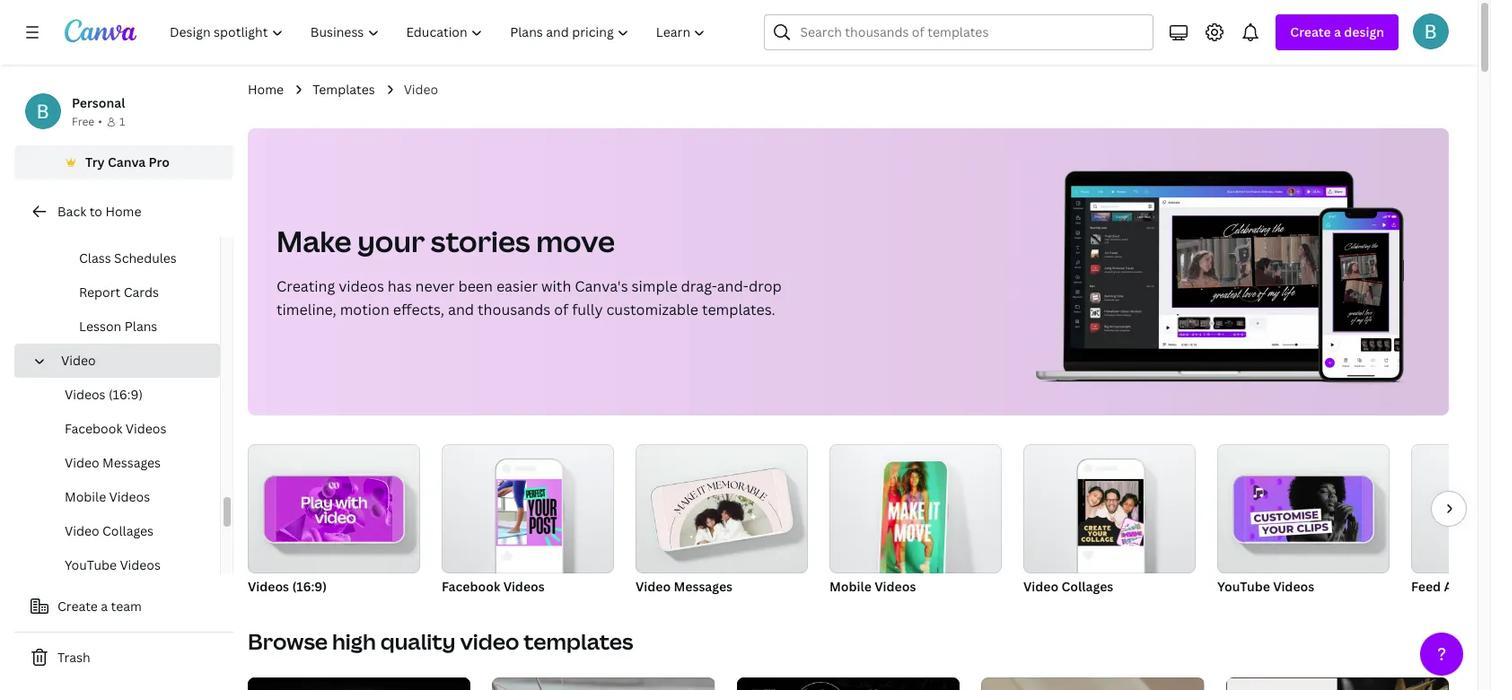 Task type: vqa. For each thing, say whether or not it's contained in the screenshot.
We'd
no



Task type: locate. For each thing, give the bounding box(es) containing it.
feed ad video link
[[1412, 445, 1492, 599]]

videos
[[65, 386, 106, 403], [126, 420, 166, 437], [109, 489, 150, 506], [120, 557, 161, 574], [248, 578, 289, 595], [504, 578, 545, 595], [875, 578, 916, 595], [1274, 578, 1315, 595]]

1 horizontal spatial youtube videos
[[1218, 578, 1315, 595]]

0 horizontal spatial video messages link
[[29, 446, 220, 481]]

0 horizontal spatial facebook
[[65, 420, 123, 437]]

create left team
[[57, 598, 98, 615]]

0 vertical spatial home
[[248, 81, 284, 98]]

1 vertical spatial youtube videos
[[1218, 578, 1315, 595]]

pro
[[149, 154, 170, 171]]

1 vertical spatial facebook
[[442, 578, 501, 595]]

classroom
[[79, 216, 143, 233]]

create for create a design
[[1291, 23, 1332, 40]]

1 vertical spatial video messages
[[636, 578, 733, 595]]

videos (16:9) link
[[29, 378, 220, 412], [248, 445, 420, 599]]

1 horizontal spatial facebook videos
[[442, 578, 545, 595]]

1 horizontal spatial messages
[[674, 578, 733, 595]]

create
[[1291, 23, 1332, 40], [57, 598, 98, 615]]

1 vertical spatial create
[[57, 598, 98, 615]]

report cards link
[[43, 276, 220, 310]]

video image
[[248, 445, 420, 574], [276, 477, 393, 543]]

home
[[248, 81, 284, 98], [105, 203, 141, 220]]

free •
[[72, 114, 102, 129]]

0 horizontal spatial create
[[57, 598, 98, 615]]

1 vertical spatial videos (16:9) link
[[248, 445, 420, 599]]

0 horizontal spatial facebook videos
[[65, 420, 166, 437]]

videos (16:9)
[[65, 386, 143, 403], [248, 578, 327, 595]]

mobile videos
[[65, 489, 150, 506], [830, 578, 916, 595]]

0 horizontal spatial facebook videos link
[[29, 412, 220, 446]]

quality
[[381, 627, 456, 657]]

videos (16:9) link for video messages link to the right facebook videos link
[[248, 445, 420, 599]]

0 horizontal spatial youtube videos link
[[29, 549, 220, 583]]

videos (16:9) down lesson
[[65, 386, 143, 403]]

1 horizontal spatial facebook
[[442, 578, 501, 595]]

youtube videos link
[[1218, 445, 1390, 599], [29, 549, 220, 583]]

templates
[[524, 627, 634, 657]]

stories
[[431, 222, 530, 260]]

0 horizontal spatial video messages
[[65, 454, 161, 472]]

facebook videos link for video messages link to the right
[[442, 445, 614, 599]]

facebook videos
[[65, 420, 166, 437], [442, 578, 545, 595]]

0 horizontal spatial a
[[101, 598, 108, 615]]

0 horizontal spatial (16:9)
[[109, 386, 143, 403]]

video collages link
[[1024, 445, 1196, 599], [29, 515, 220, 549]]

mobile video image
[[830, 445, 1002, 574], [879, 462, 948, 584]]

mobile
[[65, 489, 106, 506], [830, 578, 872, 595]]

been
[[458, 277, 493, 296]]

a inside create a design dropdown button
[[1335, 23, 1342, 40]]

customizable
[[607, 300, 699, 320]]

brad klo image
[[1414, 13, 1450, 49]]

creating
[[277, 277, 335, 296]]

youtube video image
[[1218, 445, 1390, 574], [1246, 477, 1363, 543]]

messages
[[102, 454, 161, 472], [674, 578, 733, 595]]

trash
[[57, 649, 90, 666]]

facebook video image
[[442, 445, 614, 574], [496, 480, 562, 546]]

0 horizontal spatial youtube videos
[[65, 557, 161, 574]]

0 vertical spatial video collages
[[65, 523, 154, 540]]

video collages
[[65, 523, 154, 540], [1024, 578, 1114, 595]]

to
[[89, 203, 102, 220]]

feed ad video
[[1412, 578, 1492, 595]]

1 horizontal spatial video messages link
[[636, 445, 808, 599]]

create inside dropdown button
[[1291, 23, 1332, 40]]

plans
[[125, 318, 157, 335]]

video message image
[[636, 445, 808, 574], [661, 469, 783, 550]]

0 horizontal spatial mobile
[[65, 489, 106, 506]]

(16:9) up browse
[[292, 578, 327, 595]]

a
[[1335, 23, 1342, 40], [101, 598, 108, 615]]

(16:9)
[[109, 386, 143, 403], [292, 578, 327, 595]]

of
[[554, 300, 569, 320]]

1 vertical spatial videos (16:9)
[[248, 578, 327, 595]]

0 horizontal spatial youtube
[[65, 557, 117, 574]]

create left design
[[1291, 23, 1332, 40]]

1 horizontal spatial videos (16:9) link
[[248, 445, 420, 599]]

thousands
[[478, 300, 551, 320]]

a left team
[[101, 598, 108, 615]]

1 vertical spatial collages
[[1062, 578, 1114, 595]]

0 vertical spatial collages
[[102, 523, 154, 540]]

video collage image
[[1024, 445, 1196, 574], [1078, 480, 1144, 546]]

1 horizontal spatial a
[[1335, 23, 1342, 40]]

0 horizontal spatial mobile videos link
[[29, 481, 220, 515]]

report
[[79, 284, 121, 301]]

1 vertical spatial (16:9)
[[292, 578, 327, 595]]

0 horizontal spatial video collages link
[[29, 515, 220, 549]]

1 horizontal spatial video collages link
[[1024, 445, 1196, 599]]

facebook
[[65, 420, 123, 437], [442, 578, 501, 595]]

youtube
[[65, 557, 117, 574], [1218, 578, 1271, 595]]

youtube videos link for the left video messages link
[[29, 549, 220, 583]]

None search field
[[765, 14, 1154, 50]]

facebook videos link
[[29, 412, 220, 446], [442, 445, 614, 599]]

a for design
[[1335, 23, 1342, 40]]

trash link
[[14, 640, 234, 676]]

video inside feed ad video link
[[1464, 578, 1492, 595]]

1 vertical spatial youtube
[[1218, 578, 1271, 595]]

0 vertical spatial mobile videos
[[65, 489, 150, 506]]

1 horizontal spatial collages
[[1062, 578, 1114, 595]]

motion
[[340, 300, 390, 320]]

(16:9) down lesson plans link
[[109, 386, 143, 403]]

1 horizontal spatial videos (16:9)
[[248, 578, 327, 595]]

try
[[85, 154, 105, 171]]

1 horizontal spatial facebook videos link
[[442, 445, 614, 599]]

1 horizontal spatial video collages
[[1024, 578, 1114, 595]]

design
[[1345, 23, 1385, 40]]

calendars
[[146, 216, 207, 233]]

0 horizontal spatial home
[[105, 203, 141, 220]]

back to home link
[[14, 194, 234, 230]]

feed
[[1412, 578, 1442, 595]]

templates.
[[702, 300, 776, 320]]

never
[[415, 277, 455, 296]]

create inside button
[[57, 598, 98, 615]]

0 vertical spatial (16:9)
[[109, 386, 143, 403]]

collages
[[102, 523, 154, 540], [1062, 578, 1114, 595]]

try canva pro button
[[14, 145, 234, 180]]

back to home
[[57, 203, 141, 220]]

video image inside videos (16:9) link
[[276, 477, 393, 543]]

create a team button
[[14, 589, 234, 625]]

0 horizontal spatial messages
[[102, 454, 161, 472]]

0 vertical spatial create
[[1291, 23, 1332, 40]]

try canva pro
[[85, 154, 170, 171]]

fully
[[572, 300, 603, 320]]

create a team
[[57, 598, 142, 615]]

0 vertical spatial videos (16:9)
[[65, 386, 143, 403]]

1 horizontal spatial mobile videos
[[830, 578, 916, 595]]

1 horizontal spatial create
[[1291, 23, 1332, 40]]

canva
[[108, 154, 146, 171]]

free
[[72, 114, 95, 129]]

1 vertical spatial video collages
[[1024, 578, 1114, 595]]

mobile videos link for the left video messages link
[[29, 481, 220, 515]]

1 vertical spatial a
[[101, 598, 108, 615]]

1 vertical spatial mobile videos
[[830, 578, 916, 595]]

classroom calendars link
[[43, 207, 220, 242]]

drop
[[749, 277, 782, 296]]

class schedules link
[[43, 242, 220, 276]]

youtube videos
[[65, 557, 161, 574], [1218, 578, 1315, 595]]

0 horizontal spatial mobile videos
[[65, 489, 150, 506]]

1
[[119, 114, 125, 129]]

•
[[98, 114, 102, 129]]

canva's
[[575, 277, 628, 296]]

1 horizontal spatial youtube
[[1218, 578, 1271, 595]]

a left design
[[1335, 23, 1342, 40]]

video
[[404, 81, 439, 98], [61, 352, 96, 369], [65, 454, 99, 472], [65, 523, 99, 540], [636, 578, 671, 595], [1024, 578, 1059, 595], [1464, 578, 1492, 595]]

videos (16:9) up browse
[[248, 578, 327, 595]]

1 horizontal spatial youtube videos link
[[1218, 445, 1390, 599]]

0 horizontal spatial videos (16:9) link
[[29, 378, 220, 412]]

0 vertical spatial videos (16:9) link
[[29, 378, 220, 412]]

video messages link
[[636, 445, 808, 599], [29, 446, 220, 481]]

0 vertical spatial video messages
[[65, 454, 161, 472]]

0 vertical spatial messages
[[102, 454, 161, 472]]

a inside 'create a team' button
[[101, 598, 108, 615]]

with
[[542, 277, 571, 296]]

browse
[[248, 627, 328, 657]]

report cards
[[79, 284, 159, 301]]

0 vertical spatial a
[[1335, 23, 1342, 40]]

make your stories move image
[[1018, 128, 1450, 416]]

home link
[[248, 80, 284, 100]]

top level navigation element
[[158, 14, 722, 50]]

video messages
[[65, 454, 161, 472], [636, 578, 733, 595]]

mobile videos link
[[830, 445, 1002, 599], [29, 481, 220, 515]]

1 vertical spatial mobile
[[830, 578, 872, 595]]

1 horizontal spatial mobile videos link
[[830, 445, 1002, 599]]



Task type: describe. For each thing, give the bounding box(es) containing it.
0 vertical spatial youtube
[[65, 557, 117, 574]]

Search search field
[[801, 15, 1143, 49]]

browse high quality video templates
[[248, 627, 634, 657]]

class
[[79, 250, 111, 267]]

drag-
[[681, 277, 717, 296]]

and-
[[717, 277, 749, 296]]

ad
[[1445, 578, 1461, 595]]

lesson plans link
[[43, 310, 220, 344]]

1 horizontal spatial mobile
[[830, 578, 872, 595]]

back
[[57, 203, 86, 220]]

make your stories move
[[277, 222, 615, 260]]

lesson
[[79, 318, 121, 335]]

effects,
[[393, 300, 445, 320]]

0 vertical spatial facebook videos
[[65, 420, 166, 437]]

0 vertical spatial youtube videos
[[65, 557, 161, 574]]

create a design button
[[1277, 14, 1399, 50]]

personal
[[72, 94, 125, 111]]

1 vertical spatial home
[[105, 203, 141, 220]]

1 vertical spatial facebook videos
[[442, 578, 545, 595]]

youtube videos link for video messages link to the right
[[1218, 445, 1390, 599]]

make
[[277, 222, 352, 260]]

team
[[111, 598, 142, 615]]

feed ad video (portrait) image
[[1412, 445, 1492, 574]]

timeline,
[[277, 300, 337, 320]]

has
[[388, 277, 412, 296]]

1 vertical spatial messages
[[674, 578, 733, 595]]

video
[[460, 627, 520, 657]]

videos (16:9) link for the left video messages link facebook videos link
[[29, 378, 220, 412]]

and
[[448, 300, 474, 320]]

1 horizontal spatial (16:9)
[[292, 578, 327, 595]]

simple
[[632, 277, 678, 296]]

lesson plans
[[79, 318, 157, 335]]

your
[[358, 222, 425, 260]]

high
[[332, 627, 376, 657]]

1 horizontal spatial video messages
[[636, 578, 733, 595]]

templates
[[313, 81, 375, 98]]

create for create a team
[[57, 598, 98, 615]]

classroom calendars
[[79, 216, 207, 233]]

cards
[[124, 284, 159, 301]]

move
[[536, 222, 615, 260]]

a for team
[[101, 598, 108, 615]]

video collages link for youtube videos 'link' for video messages link to the right
[[1024, 445, 1196, 599]]

templates link
[[313, 80, 375, 100]]

videos
[[339, 277, 384, 296]]

0 horizontal spatial videos (16:9)
[[65, 386, 143, 403]]

facebook videos link for the left video messages link
[[29, 412, 220, 446]]

class schedules
[[79, 250, 177, 267]]

1 horizontal spatial home
[[248, 81, 284, 98]]

schedules
[[114, 250, 177, 267]]

0 horizontal spatial video collages
[[65, 523, 154, 540]]

0 vertical spatial facebook
[[65, 420, 123, 437]]

0 vertical spatial mobile
[[65, 489, 106, 506]]

easier
[[497, 277, 538, 296]]

create a design
[[1291, 23, 1385, 40]]

video collages link for the left video messages link's youtube videos 'link'
[[29, 515, 220, 549]]

creating videos has never been easier with canva's simple drag-and-drop timeline, motion effects, and thousands of fully customizable templates.
[[277, 277, 782, 320]]

0 horizontal spatial collages
[[102, 523, 154, 540]]

mobile videos link for video messages link to the right
[[830, 445, 1002, 599]]

youtube video image inside 'link'
[[1246, 477, 1363, 543]]



